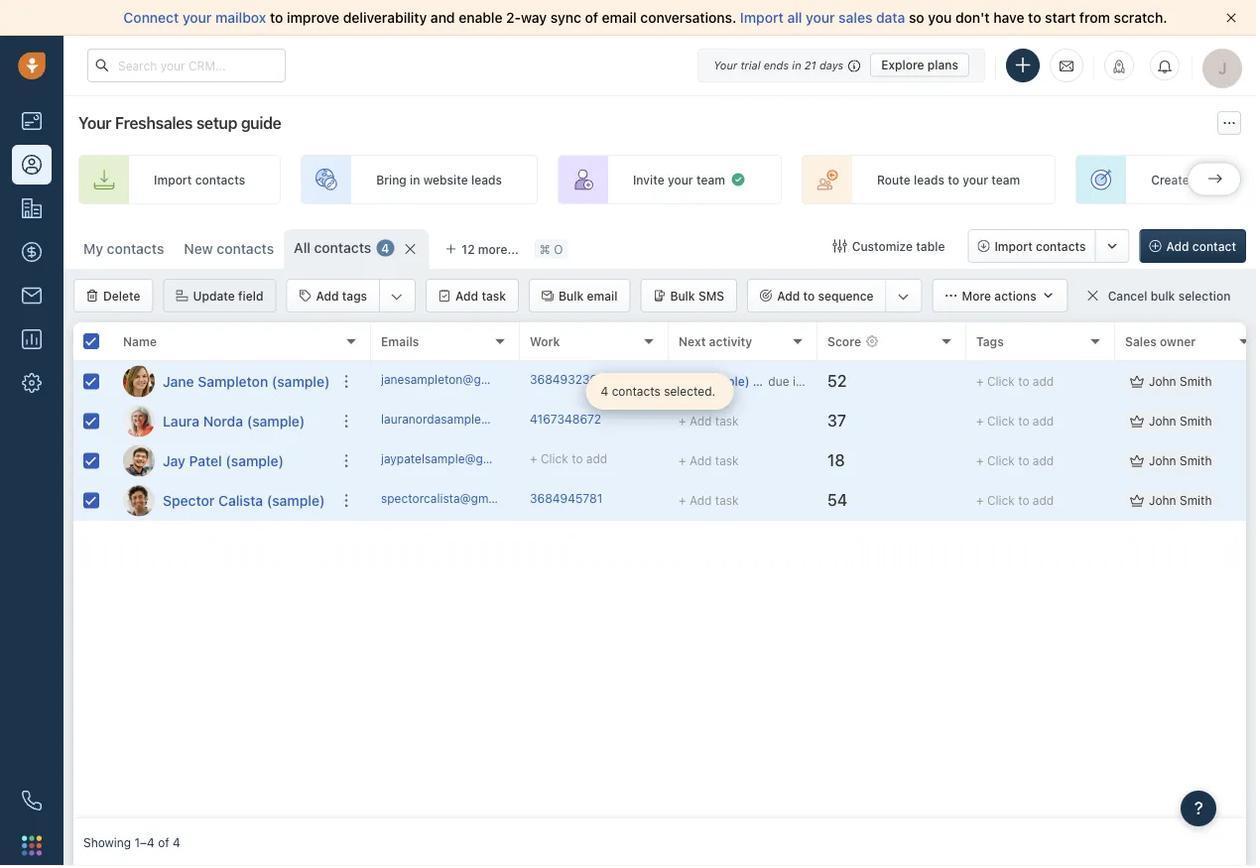 Task type: describe. For each thing, give the bounding box(es) containing it.
add tags
[[316, 289, 367, 303]]

spector calista (sample) link
[[163, 491, 325, 511]]

jane sampleton (sample)
[[163, 373, 330, 390]]

john smith for 52
[[1150, 375, 1213, 389]]

import contacts link
[[78, 155, 281, 205]]

add tags button
[[287, 280, 379, 312]]

route leads to your team link
[[802, 155, 1057, 205]]

add for 54
[[1033, 494, 1055, 508]]

create sales seque
[[1152, 173, 1257, 187]]

jaypatelsample@gmail.com
[[381, 452, 534, 466]]

website
[[424, 173, 468, 187]]

task for 54
[[716, 494, 739, 508]]

explore plans
[[882, 58, 959, 72]]

sms
[[699, 289, 725, 303]]

actions
[[995, 289, 1037, 303]]

j image for jane sampleton (sample)
[[123, 366, 155, 398]]

+ click to add for 37
[[977, 414, 1055, 428]]

press space to deselect this row. row containing 37
[[371, 402, 1257, 442]]

route leads to your team
[[878, 173, 1021, 187]]

customize table button
[[821, 229, 958, 263]]

3684945781 link
[[530, 490, 603, 511]]

0 vertical spatial in
[[793, 59, 802, 71]]

table
[[917, 239, 946, 253]]

container_wx8msf4aqz5i3rn1 image for 52
[[1131, 375, 1145, 389]]

2 vertical spatial 4
[[173, 836, 180, 850]]

john smith for 18
[[1150, 454, 1213, 468]]

2-
[[506, 9, 521, 26]]

more actions button
[[933, 279, 1069, 313]]

(sample) for jane sampleton (sample)
[[272, 373, 330, 390]]

spectorcalista@gmail.com link
[[381, 490, 529, 511]]

21
[[805, 59, 817, 71]]

add contact button
[[1140, 229, 1247, 263]]

add for 18
[[1033, 454, 1055, 468]]

your right all
[[806, 9, 835, 26]]

click for 52
[[988, 375, 1015, 389]]

12 more...
[[462, 242, 519, 256]]

delete
[[103, 289, 140, 303]]

⌘ o
[[540, 242, 563, 256]]

0 vertical spatial email
[[602, 9, 637, 26]]

laura
[[163, 413, 200, 429]]

john smith for 37
[[1150, 414, 1213, 428]]

contacts down setup
[[195, 173, 245, 187]]

close image
[[1227, 13, 1237, 23]]

press space to deselect this row. row containing 54
[[371, 481, 1257, 521]]

new contacts
[[184, 241, 274, 257]]

press space to deselect this row. row containing 52
[[371, 362, 1257, 402]]

bring
[[376, 173, 407, 187]]

freshsales
[[115, 114, 193, 133]]

(sample) for jay patel (sample)
[[226, 453, 284, 469]]

row group containing 52
[[371, 362, 1257, 521]]

score
[[828, 334, 862, 348]]

your right the invite
[[668, 173, 694, 187]]

name row
[[73, 323, 371, 362]]

18
[[828, 451, 845, 470]]

contacts inside grid
[[612, 385, 661, 399]]

jay patel (sample) link
[[163, 451, 284, 471]]

+ click to add for 18
[[977, 454, 1055, 468]]

conversations.
[[641, 9, 737, 26]]

your for your trial ends in 21 days
[[714, 59, 738, 71]]

your right route
[[963, 173, 989, 187]]

connect your mailbox link
[[124, 9, 270, 26]]

s image
[[123, 485, 155, 517]]

so
[[909, 9, 925, 26]]

freshworks switcher image
[[22, 836, 42, 856]]

j image for jay patel (sample)
[[123, 445, 155, 477]]

bulk
[[1151, 289, 1176, 303]]

plans
[[928, 58, 959, 72]]

laura norda (sample)
[[163, 413, 305, 429]]

Search your CRM... text field
[[87, 49, 286, 82]]

tags
[[342, 289, 367, 303]]

john for 54
[[1150, 494, 1177, 508]]

have
[[994, 9, 1025, 26]]

name column header
[[113, 323, 371, 362]]

spectorcalista@gmail.com
[[381, 492, 529, 506]]

create sales seque link
[[1076, 155, 1257, 205]]

showing
[[83, 836, 131, 850]]

selection
[[1179, 289, 1231, 303]]

patel
[[189, 453, 222, 469]]

in inside 'link'
[[410, 173, 420, 187]]

sequence
[[818, 289, 874, 303]]

container_wx8msf4aqz5i3rn1 image for 37
[[1131, 414, 1145, 428]]

seque
[[1226, 173, 1257, 187]]

more...
[[478, 242, 519, 256]]

data
[[877, 9, 906, 26]]

+ add task for 37
[[679, 414, 739, 428]]

more
[[963, 289, 992, 303]]

0 vertical spatial import
[[741, 9, 784, 26]]

import contacts for import contacts link
[[154, 173, 245, 187]]

0 horizontal spatial sales
[[839, 9, 873, 26]]

add for 37
[[1033, 414, 1055, 428]]

sales
[[1126, 334, 1157, 348]]

+ add task for 54
[[679, 494, 739, 508]]

click for 37
[[988, 414, 1015, 428]]

angle down image for add to sequence
[[898, 287, 910, 307]]

sync
[[551, 9, 582, 26]]

next activity
[[679, 334, 753, 348]]

add inside group
[[316, 289, 339, 303]]

route
[[878, 173, 911, 187]]

1 team from the left
[[697, 173, 726, 187]]

explore
[[882, 58, 925, 72]]

enable
[[459, 9, 503, 26]]

import for import contacts button
[[995, 239, 1033, 253]]

jay patel (sample)
[[163, 453, 284, 469]]

bulk for bulk sms
[[670, 289, 696, 303]]

invite your team
[[633, 173, 726, 187]]

press space to deselect this row. row containing 18
[[371, 442, 1257, 481]]

scratch.
[[1115, 9, 1168, 26]]

your for your freshsales setup guide
[[78, 114, 111, 133]]

row group containing jane sampleton (sample)
[[73, 362, 371, 521]]

owner
[[1161, 334, 1197, 348]]

sampleton
[[198, 373, 268, 390]]

connect your mailbox to improve deliverability and enable 2-way sync of email conversations. import all your sales data so you don't have to start from scratch.
[[124, 9, 1168, 26]]

name
[[123, 334, 157, 348]]

janesampleton@gmail.com
[[381, 373, 531, 387]]

contacts right the my
[[107, 241, 164, 257]]

trial
[[741, 59, 761, 71]]

add to sequence group
[[748, 279, 923, 313]]

add task button
[[426, 279, 519, 313]]

janesampleton@gmail.com link
[[381, 371, 531, 392]]

guide
[[241, 114, 281, 133]]

smith for 37
[[1180, 414, 1213, 428]]

54
[[828, 491, 848, 510]]

bulk email button
[[529, 279, 631, 313]]

add for 52
[[1033, 375, 1055, 389]]

jaypatelsample@gmail.com + click to add
[[381, 452, 608, 466]]

import contacts group
[[968, 229, 1130, 263]]

container_wx8msf4aqz5i3rn1 image for 54
[[1131, 494, 1145, 508]]



Task type: vqa. For each thing, say whether or not it's contained in the screenshot.
5th Weighted from left
no



Task type: locate. For each thing, give the bounding box(es) containing it.
0 horizontal spatial import
[[154, 173, 192, 187]]

angle down image inside add tags group
[[391, 287, 403, 307]]

cancel bulk selection
[[1109, 289, 1231, 303]]

ends
[[764, 59, 789, 71]]

1 vertical spatial import
[[154, 173, 192, 187]]

angle down image inside the add to sequence group
[[898, 287, 910, 307]]

import left all
[[741, 9, 784, 26]]

add tags group
[[286, 279, 416, 313]]

0 vertical spatial j image
[[123, 366, 155, 398]]

1 smith from the top
[[1180, 375, 1213, 389]]

4167348672
[[530, 412, 602, 426]]

task for 37
[[716, 414, 739, 428]]

update
[[193, 289, 235, 303]]

4 john smith from the top
[[1150, 494, 1213, 508]]

container_wx8msf4aqz5i3rn1 image
[[679, 375, 693, 389], [1131, 375, 1145, 389], [1131, 414, 1145, 428], [1131, 454, 1145, 468], [1131, 494, 1145, 508]]

1 vertical spatial 4
[[601, 385, 609, 399]]

3 john from the top
[[1150, 454, 1177, 468]]

update field
[[193, 289, 264, 303]]

2 + click to add from the top
[[977, 414, 1055, 428]]

0 horizontal spatial 4
[[173, 836, 180, 850]]

3684932360 link
[[530, 371, 605, 392]]

in left 21 on the top of the page
[[793, 59, 802, 71]]

contact
[[1193, 239, 1237, 253]]

0 vertical spatial 4
[[382, 241, 390, 255]]

1 vertical spatial j image
[[123, 445, 155, 477]]

37
[[828, 412, 847, 430]]

1 row group from the left
[[73, 362, 371, 521]]

2 horizontal spatial 4
[[601, 385, 609, 399]]

bulk email
[[559, 289, 618, 303]]

connect
[[124, 9, 179, 26]]

invite your team link
[[558, 155, 782, 205]]

my
[[83, 241, 103, 257]]

(sample) inside jay patel (sample) link
[[226, 453, 284, 469]]

press space to deselect this row. row containing jay patel (sample)
[[73, 442, 371, 481]]

(sample) for spector calista (sample)
[[267, 492, 325, 509]]

1 horizontal spatial team
[[992, 173, 1021, 187]]

import down your freshsales setup guide
[[154, 173, 192, 187]]

(sample) down 'jane sampleton (sample)' link
[[247, 413, 305, 429]]

sales left 'seque'
[[1193, 173, 1223, 187]]

4 john from the top
[[1150, 494, 1177, 508]]

days
[[820, 59, 844, 71]]

grid containing 52
[[73, 323, 1257, 819]]

explore plans link
[[871, 53, 970, 77]]

angle down image
[[391, 287, 403, 307], [898, 287, 910, 307]]

update field button
[[163, 279, 276, 313]]

email
[[602, 9, 637, 26], [587, 289, 618, 303]]

press space to deselect this row. row up 18
[[371, 402, 1257, 442]]

1 john from the top
[[1150, 375, 1177, 389]]

(sample) inside laura norda (sample) "link"
[[247, 413, 305, 429]]

all
[[294, 240, 311, 256]]

press space to deselect this row. row up '54'
[[371, 442, 1257, 481]]

0 vertical spatial sales
[[839, 9, 873, 26]]

bulk left "sms"
[[670, 289, 696, 303]]

(sample) right 'calista'
[[267, 492, 325, 509]]

2 vertical spatial container_wx8msf4aqz5i3rn1 image
[[1087, 289, 1101, 303]]

your left trial
[[714, 59, 738, 71]]

container_wx8msf4aqz5i3rn1 image inside customize table button
[[834, 239, 848, 253]]

all contacts 4
[[294, 240, 390, 256]]

john smith for 54
[[1150, 494, 1213, 508]]

contacts right the "new"
[[217, 241, 274, 257]]

1 horizontal spatial angle down image
[[898, 287, 910, 307]]

your left freshsales
[[78, 114, 111, 133]]

1 vertical spatial sales
[[1193, 173, 1223, 187]]

press space to deselect this row. row down jay patel (sample) link
[[73, 481, 371, 521]]

1 vertical spatial of
[[158, 836, 169, 850]]

12
[[462, 242, 475, 256]]

smith for 54
[[1180, 494, 1213, 508]]

(sample) inside spector calista (sample) link
[[267, 492, 325, 509]]

3684932360
[[530, 373, 605, 387]]

john for 52
[[1150, 375, 1177, 389]]

j image left jane
[[123, 366, 155, 398]]

2 horizontal spatial container_wx8msf4aqz5i3rn1 image
[[1087, 289, 1101, 303]]

of right 1–4
[[158, 836, 169, 850]]

import contacts button
[[968, 229, 1097, 263]]

sales left data
[[839, 9, 873, 26]]

4 right all contacts link
[[382, 241, 390, 255]]

leads right "website"
[[471, 173, 502, 187]]

1 horizontal spatial leads
[[914, 173, 945, 187]]

from
[[1080, 9, 1111, 26]]

task inside button
[[482, 289, 506, 303]]

+ click to add for 54
[[977, 494, 1055, 508]]

contacts up actions
[[1036, 239, 1087, 253]]

4 inside grid
[[601, 385, 609, 399]]

0 horizontal spatial container_wx8msf4aqz5i3rn1 image
[[731, 172, 747, 188]]

angle down image for add tags
[[391, 287, 403, 307]]

jaypatelsample@gmail.com link
[[381, 451, 534, 472]]

my contacts
[[83, 241, 164, 257]]

0 vertical spatial your
[[714, 59, 738, 71]]

2 angle down image from the left
[[898, 287, 910, 307]]

1 john smith from the top
[[1150, 375, 1213, 389]]

1 horizontal spatial container_wx8msf4aqz5i3rn1 image
[[834, 239, 848, 253]]

0 horizontal spatial import contacts
[[154, 173, 245, 187]]

import inside button
[[995, 239, 1033, 253]]

2 vertical spatial + add task
[[679, 494, 739, 508]]

jane sampleton (sample) link
[[163, 372, 330, 392]]

(sample) for laura norda (sample)
[[247, 413, 305, 429]]

contacts right all
[[314, 240, 372, 256]]

field
[[238, 289, 264, 303]]

(sample) inside 'jane sampleton (sample)' link
[[272, 373, 330, 390]]

container_wx8msf4aqz5i3rn1 image for 18
[[1131, 454, 1145, 468]]

4 smith from the top
[[1180, 494, 1213, 508]]

team up import contacts button
[[992, 173, 1021, 187]]

1 + add task from the top
[[679, 414, 739, 428]]

⌘
[[540, 242, 551, 256]]

3 + add task from the top
[[679, 494, 739, 508]]

press space to deselect this row. row down norda on the left of page
[[73, 442, 371, 481]]

add
[[1033, 375, 1055, 389], [1033, 414, 1055, 428], [587, 452, 608, 466], [1033, 454, 1055, 468], [1033, 494, 1055, 508]]

4 up 4167348672
[[601, 385, 609, 399]]

1 angle down image from the left
[[391, 287, 403, 307]]

container_wx8msf4aqz5i3rn1 image left customize
[[834, 239, 848, 253]]

import all your sales data link
[[741, 9, 909, 26]]

1 leads from the left
[[471, 173, 502, 187]]

to
[[270, 9, 283, 26], [1029, 9, 1042, 26], [948, 173, 960, 187], [804, 289, 815, 303], [1019, 375, 1030, 389], [1019, 414, 1030, 428], [572, 452, 583, 466], [1019, 454, 1030, 468], [1019, 494, 1030, 508]]

3 + click to add from the top
[[977, 454, 1055, 468]]

bring in website leads link
[[301, 155, 538, 205]]

2 vertical spatial import
[[995, 239, 1033, 253]]

press space to deselect this row. row
[[73, 362, 371, 402], [371, 362, 1257, 402], [73, 402, 371, 442], [371, 402, 1257, 442], [73, 442, 371, 481], [371, 442, 1257, 481], [73, 481, 371, 521], [371, 481, 1257, 521]]

2 + add task from the top
[[679, 454, 739, 468]]

all contacts link
[[294, 238, 372, 258]]

press space to deselect this row. row down 18
[[371, 481, 1257, 521]]

angle down image down "customize table"
[[898, 287, 910, 307]]

1 vertical spatial container_wx8msf4aqz5i3rn1 image
[[834, 239, 848, 253]]

import contacts up actions
[[995, 239, 1087, 253]]

click
[[988, 375, 1015, 389], [988, 414, 1015, 428], [541, 452, 569, 466], [988, 454, 1015, 468], [988, 494, 1015, 508]]

l image
[[123, 406, 155, 437]]

of right "sync"
[[585, 9, 599, 26]]

1 horizontal spatial of
[[585, 9, 599, 26]]

smith for 18
[[1180, 454, 1213, 468]]

way
[[521, 9, 547, 26]]

1 vertical spatial in
[[410, 173, 420, 187]]

2 row group from the left
[[371, 362, 1257, 521]]

in right bring
[[410, 173, 420, 187]]

container_wx8msf4aqz5i3rn1 image right invite your team
[[731, 172, 747, 188]]

3 john smith from the top
[[1150, 454, 1213, 468]]

norda
[[203, 413, 243, 429]]

don't
[[956, 9, 990, 26]]

john for 37
[[1150, 414, 1177, 428]]

phone element
[[12, 781, 52, 821]]

2 team from the left
[[992, 173, 1021, 187]]

customize
[[853, 239, 913, 253]]

press space to deselect this row. row containing laura norda (sample)
[[73, 402, 371, 442]]

container_wx8msf4aqz5i3rn1 image left the cancel at the top right of page
[[1087, 289, 1101, 303]]

1 vertical spatial email
[[587, 289, 618, 303]]

email image
[[1060, 57, 1074, 74]]

2 john from the top
[[1150, 414, 1177, 428]]

customize table
[[853, 239, 946, 253]]

team right the invite
[[697, 173, 726, 187]]

1 horizontal spatial import contacts
[[995, 239, 1087, 253]]

sales
[[839, 9, 873, 26], [1193, 173, 1223, 187]]

contacts inside button
[[1036, 239, 1087, 253]]

smith for 52
[[1180, 375, 1213, 389]]

new
[[184, 241, 213, 257]]

spector
[[163, 492, 215, 509]]

press space to deselect this row. row containing jane sampleton (sample)
[[73, 362, 371, 402]]

create
[[1152, 173, 1190, 187]]

0 vertical spatial of
[[585, 9, 599, 26]]

mailbox
[[215, 9, 266, 26]]

to inside button
[[804, 289, 815, 303]]

2 john smith from the top
[[1150, 414, 1213, 428]]

tags
[[977, 334, 1004, 348]]

1 vertical spatial import contacts
[[995, 239, 1087, 253]]

row group
[[73, 362, 371, 521], [371, 362, 1257, 521]]

2 j image from the top
[[123, 445, 155, 477]]

0 vertical spatial import contacts
[[154, 173, 245, 187]]

press space to deselect this row. row up 37
[[371, 362, 1257, 402]]

deliverability
[[343, 9, 427, 26]]

(sample) up spector calista (sample)
[[226, 453, 284, 469]]

cancel
[[1109, 289, 1148, 303]]

phone image
[[22, 791, 42, 811]]

click for 54
[[988, 494, 1015, 508]]

1 horizontal spatial 4
[[382, 241, 390, 255]]

calista
[[218, 492, 263, 509]]

import contacts
[[154, 173, 245, 187], [995, 239, 1087, 253]]

press space to deselect this row. row up the jay patel (sample)
[[73, 402, 371, 442]]

you
[[929, 9, 952, 26]]

laura norda (sample) link
[[163, 412, 305, 431]]

container_wx8msf4aqz5i3rn1 image for customize table
[[834, 239, 848, 253]]

+ add task for 18
[[679, 454, 739, 468]]

activity
[[709, 334, 753, 348]]

j image
[[123, 366, 155, 398], [123, 445, 155, 477]]

email inside button
[[587, 289, 618, 303]]

in
[[793, 59, 802, 71], [410, 173, 420, 187]]

4 right 1–4
[[173, 836, 180, 850]]

52
[[828, 372, 847, 391]]

3 smith from the top
[[1180, 454, 1213, 468]]

delete button
[[73, 279, 153, 313]]

all
[[788, 9, 803, 26]]

janesampleton@gmail.com 3684932360
[[381, 373, 605, 387]]

12 more... button
[[434, 235, 530, 263]]

container_wx8msf4aqz5i3rn1 image for cancel bulk selection
[[1087, 289, 1101, 303]]

1 bulk from the left
[[559, 289, 584, 303]]

jane
[[163, 373, 194, 390]]

click for 18
[[988, 454, 1015, 468]]

4 inside all contacts 4
[[382, 241, 390, 255]]

0 horizontal spatial team
[[697, 173, 726, 187]]

add to sequence button
[[749, 280, 886, 312]]

0 horizontal spatial your
[[78, 114, 111, 133]]

4 + click to add from the top
[[977, 494, 1055, 508]]

add task
[[456, 289, 506, 303]]

1 j image from the top
[[123, 366, 155, 398]]

(sample)
[[272, 373, 330, 390], [247, 413, 305, 429], [226, 453, 284, 469], [267, 492, 325, 509]]

2 leads from the left
[[914, 173, 945, 187]]

contacts left selected.
[[612, 385, 661, 399]]

leads inside 'link'
[[471, 173, 502, 187]]

your freshsales setup guide
[[78, 114, 281, 133]]

and
[[431, 9, 455, 26]]

bulk sms button
[[641, 279, 738, 313]]

container_wx8msf4aqz5i3rn1 image inside invite your team link
[[731, 172, 747, 188]]

import contacts for import contacts button
[[995, 239, 1087, 253]]

your left mailbox
[[183, 9, 212, 26]]

task for 18
[[716, 454, 739, 468]]

0 horizontal spatial angle down image
[[391, 287, 403, 307]]

1 vertical spatial + add task
[[679, 454, 739, 468]]

angle down image right tags
[[391, 287, 403, 307]]

container_wx8msf4aqz5i3rn1 image
[[731, 172, 747, 188], [834, 239, 848, 253], [1087, 289, 1101, 303]]

1 horizontal spatial bulk
[[670, 289, 696, 303]]

0 horizontal spatial leads
[[471, 173, 502, 187]]

1 + click to add from the top
[[977, 375, 1055, 389]]

add to sequence
[[777, 289, 874, 303]]

1 horizontal spatial sales
[[1193, 173, 1223, 187]]

john for 18
[[1150, 454, 1177, 468]]

import contacts down setup
[[154, 173, 245, 187]]

import for import contacts link
[[154, 173, 192, 187]]

add inside group
[[777, 289, 800, 303]]

improve
[[287, 9, 340, 26]]

import contacts inside button
[[995, 239, 1087, 253]]

0 vertical spatial + add task
[[679, 414, 739, 428]]

4 contacts selected.
[[601, 385, 716, 399]]

+ click to add for 52
[[977, 375, 1055, 389]]

2 smith from the top
[[1180, 414, 1213, 428]]

new contacts button
[[174, 229, 284, 269], [184, 241, 274, 257]]

j image left jay
[[123, 445, 155, 477]]

invite
[[633, 173, 665, 187]]

0 vertical spatial container_wx8msf4aqz5i3rn1 image
[[731, 172, 747, 188]]

1 vertical spatial your
[[78, 114, 111, 133]]

bulk down o
[[559, 289, 584, 303]]

(sample) right sampleton
[[272, 373, 330, 390]]

0 horizontal spatial bulk
[[559, 289, 584, 303]]

3684945781
[[530, 492, 603, 506]]

1 horizontal spatial in
[[793, 59, 802, 71]]

press space to deselect this row. row up norda on the left of page
[[73, 362, 371, 402]]

bulk for bulk email
[[559, 289, 584, 303]]

0 horizontal spatial of
[[158, 836, 169, 850]]

john
[[1150, 375, 1177, 389], [1150, 414, 1177, 428], [1150, 454, 1177, 468], [1150, 494, 1177, 508]]

lauranordasample@gmail.com
[[381, 412, 550, 426]]

press space to deselect this row. row containing spector calista (sample)
[[73, 481, 371, 521]]

leads right route
[[914, 173, 945, 187]]

1 horizontal spatial import
[[741, 9, 784, 26]]

grid
[[73, 323, 1257, 819]]

1 horizontal spatial your
[[714, 59, 738, 71]]

2 bulk from the left
[[670, 289, 696, 303]]

2 horizontal spatial import
[[995, 239, 1033, 253]]

0 horizontal spatial in
[[410, 173, 420, 187]]

import up actions
[[995, 239, 1033, 253]]



